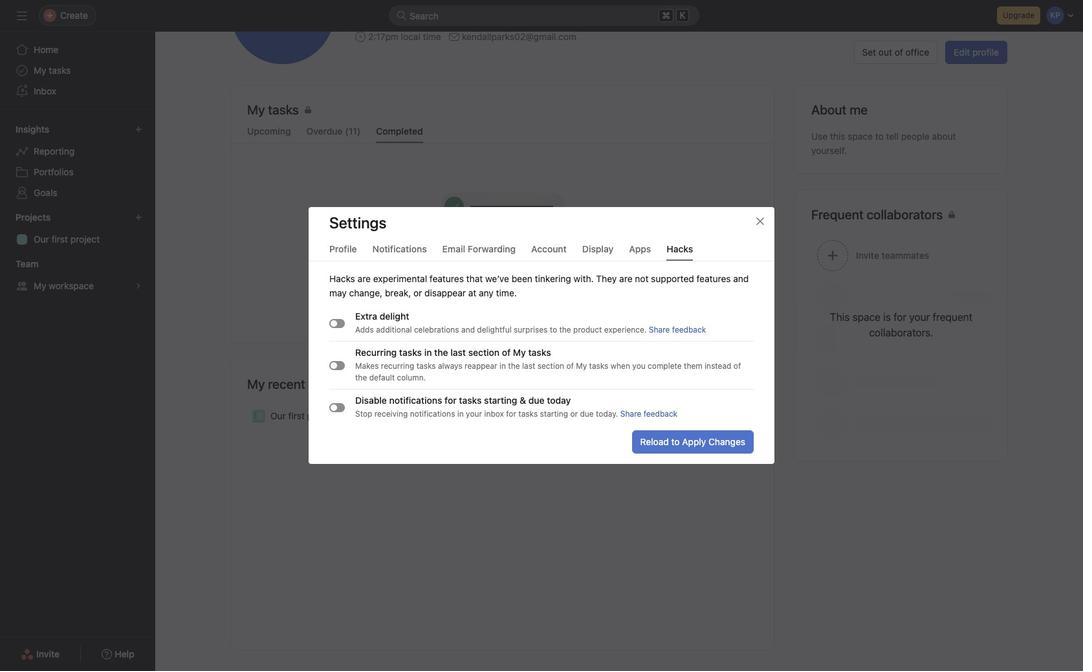 Task type: locate. For each thing, give the bounding box(es) containing it.
starting up inbox
[[484, 395, 517, 406]]

my for my recent projects
[[247, 377, 265, 392]]

1 horizontal spatial last
[[522, 361, 535, 371]]

feedback up "complete" at the bottom of page
[[672, 325, 706, 335]]

email forwarding button
[[442, 243, 516, 261]]

2 vertical spatial switch
[[329, 403, 345, 412]]

upcoming
[[247, 126, 291, 137]]

for
[[445, 395, 457, 406], [506, 409, 516, 419]]

feedback up reload
[[644, 409, 678, 419]]

1 vertical spatial starting
[[540, 409, 568, 419]]

break,
[[385, 287, 411, 298]]

for right inbox
[[506, 409, 516, 419]]

0 horizontal spatial due
[[529, 395, 545, 406]]

switch left makes on the left bottom of page
[[329, 361, 345, 370]]

projects element
[[0, 206, 155, 252]]

due left today.
[[580, 409, 594, 419]]

1 horizontal spatial share
[[649, 325, 670, 335]]

or right break,
[[414, 287, 422, 298]]

hacks up supported
[[667, 243, 693, 254]]

0 horizontal spatial first
[[52, 234, 68, 245]]

the
[[559, 325, 571, 335], [434, 347, 448, 358], [508, 361, 520, 371], [355, 373, 367, 382]]

last up &
[[522, 361, 535, 371]]

0 vertical spatial first
[[52, 234, 68, 245]]

share feedback link
[[649, 325, 706, 335], [620, 409, 678, 419]]

my inside my workspace link
[[34, 280, 46, 291]]

to
[[875, 131, 884, 142], [550, 325, 557, 335], [671, 436, 680, 447]]

3 switch from the top
[[329, 403, 345, 412]]

0 horizontal spatial for
[[445, 395, 457, 406]]

0 vertical spatial them
[[511, 281, 532, 292]]

project up teams element
[[70, 234, 100, 245]]

can
[[451, 281, 466, 292]]

0 horizontal spatial project
[[70, 234, 100, 245]]

notifications
[[389, 395, 442, 406], [410, 409, 455, 419]]

switch left adds
[[329, 319, 345, 328]]

0 vertical spatial to
[[875, 131, 884, 142]]

1 vertical spatial hacks
[[329, 273, 355, 284]]

0 vertical spatial our first project
[[34, 234, 100, 245]]

0 vertical spatial and
[[733, 273, 749, 284]]

share feedback link for surprises
[[649, 325, 706, 335]]

with.
[[574, 273, 594, 284]]

0 vertical spatial switch
[[329, 319, 345, 328]]

0 horizontal spatial our first project
[[34, 234, 100, 245]]

of right out
[[895, 47, 903, 58]]

the inside extra delight adds additional celebrations and delightful surprises to the product experience. share feedback
[[559, 325, 571, 335]]

0 horizontal spatial them
[[511, 281, 532, 292]]

display
[[582, 243, 614, 254]]

starting down today
[[540, 409, 568, 419]]

0 horizontal spatial features
[[430, 273, 464, 284]]

1 horizontal spatial section
[[538, 361, 564, 371]]

reporting link
[[8, 141, 148, 162]]

0 horizontal spatial and
[[461, 325, 475, 335]]

time.
[[496, 287, 517, 298]]

1 vertical spatial section
[[538, 361, 564, 371]]

0 horizontal spatial starting
[[484, 395, 517, 406]]

0 horizontal spatial are
[[358, 273, 371, 284]]

to inside button
[[671, 436, 680, 447]]

them down appear
[[511, 281, 532, 292]]

2:17pm
[[368, 31, 399, 42]]

1 vertical spatial our first project link
[[232, 404, 774, 428]]

in
[[424, 347, 432, 358], [500, 361, 506, 371], [457, 409, 464, 419]]

1 horizontal spatial starting
[[540, 409, 568, 419]]

my tasks link
[[8, 60, 148, 81]]

tasks down &
[[519, 409, 538, 419]]

in left your
[[457, 409, 464, 419]]

recurring
[[355, 347, 397, 358]]

notifications down column.
[[389, 395, 442, 406]]

1 horizontal spatial due
[[580, 409, 594, 419]]

0 vertical spatial hacks
[[667, 243, 693, 254]]

1 vertical spatial or
[[570, 409, 578, 419]]

tasks down home
[[49, 65, 71, 76]]

you right so
[[583, 267, 598, 278]]

of up today
[[567, 361, 574, 371]]

tasks inside global element
[[49, 65, 71, 76]]

tasks up reference
[[475, 267, 497, 278]]

in inside disable notifications for tasks starting & due today stop receiving notifications in your inbox for tasks starting or due today. share feedback
[[457, 409, 464, 419]]

stop
[[355, 409, 372, 419]]

first down my recent projects
[[288, 410, 305, 421]]

section up reappear
[[468, 347, 500, 358]]

0 vertical spatial starting
[[484, 395, 517, 406]]

0 horizontal spatial share
[[620, 409, 642, 419]]

1 vertical spatial share
[[620, 409, 642, 419]]

reporting
[[34, 146, 75, 157]]

project inside "projects" element
[[70, 234, 100, 245]]

1 horizontal spatial our first project link
[[232, 404, 774, 428]]

edit profile
[[954, 47, 999, 58]]

experience.
[[604, 325, 647, 335]]

1 horizontal spatial or
[[570, 409, 578, 419]]

upgrade button
[[997, 6, 1041, 25]]

to left apply
[[671, 436, 680, 447]]

are
[[358, 273, 371, 284], [619, 273, 633, 284]]

1 horizontal spatial hacks
[[667, 243, 693, 254]]

0 vertical spatial notifications
[[389, 395, 442, 406]]

completed
[[429, 267, 473, 278]]

2 switch from the top
[[329, 361, 345, 370]]

about
[[932, 131, 956, 142]]

section up today
[[538, 361, 564, 371]]

upcoming button
[[247, 126, 291, 143]]

my up inbox
[[34, 65, 46, 76]]

them inside the your completed tasks will appear here, so you can reference them later.
[[511, 281, 532, 292]]

teams element
[[0, 252, 155, 299]]

experimental
[[373, 273, 427, 284]]

delight
[[380, 311, 409, 322]]

0 vertical spatial section
[[468, 347, 500, 358]]

share
[[649, 325, 670, 335], [620, 409, 642, 419]]

0 vertical spatial share
[[649, 325, 670, 335]]

share right today.
[[620, 409, 642, 419]]

features up disappear
[[430, 273, 464, 284]]

extra delight adds additional celebrations and delightful surprises to the product experience. share feedback
[[355, 311, 706, 335]]

reload to apply changes
[[640, 436, 746, 447]]

0 vertical spatial project
[[70, 234, 100, 245]]

feedback inside extra delight adds additional celebrations and delightful surprises to the product experience. share feedback
[[672, 325, 706, 335]]

my for my tasks
[[34, 65, 46, 76]]

changes
[[709, 436, 746, 447]]

0 horizontal spatial to
[[550, 325, 557, 335]]

invite button
[[12, 643, 68, 666]]

1 switch from the top
[[329, 319, 345, 328]]

our down goals at top
[[34, 234, 49, 245]]

1 vertical spatial switch
[[329, 361, 345, 370]]

0 horizontal spatial you
[[583, 267, 598, 278]]

my inside my tasks link
[[34, 65, 46, 76]]

1 vertical spatial share feedback link
[[620, 409, 678, 419]]

and inside extra delight adds additional celebrations and delightful surprises to the product experience. share feedback
[[461, 325, 475, 335]]

share feedback link up reload
[[620, 409, 678, 419]]

due right &
[[529, 395, 545, 406]]

reload to apply changes button
[[632, 430, 754, 454]]

that
[[466, 273, 483, 284]]

my
[[34, 65, 46, 76], [34, 280, 46, 291], [513, 347, 526, 358], [576, 361, 587, 371], [247, 377, 265, 392]]

0 horizontal spatial or
[[414, 287, 422, 298]]

hacks
[[667, 243, 693, 254], [329, 273, 355, 284]]

hacks up may
[[329, 273, 355, 284]]

your
[[407, 267, 426, 278]]

of
[[895, 47, 903, 58], [502, 347, 511, 358], [567, 361, 574, 371], [734, 361, 741, 371]]

1 vertical spatial feedback
[[644, 409, 678, 419]]

1 horizontal spatial and
[[733, 273, 749, 284]]

2 horizontal spatial in
[[500, 361, 506, 371]]

0 vertical spatial for
[[445, 395, 457, 406]]

project down recent projects
[[307, 410, 337, 421]]

tasks up the recurring
[[399, 347, 422, 358]]

1 horizontal spatial features
[[697, 273, 731, 284]]

starting
[[484, 395, 517, 406], [540, 409, 568, 419]]

notifications right receiving
[[410, 409, 455, 419]]

the left product in the top right of the page
[[559, 325, 571, 335]]

our first project down my recent projects
[[271, 410, 337, 421]]

profile button
[[329, 243, 357, 261]]

1 vertical spatial first
[[288, 410, 305, 421]]

hacks for hacks are experimental features that we've been tinkering with. they are not supported features and may change, break, or disappear at any time.
[[329, 273, 355, 284]]

0 vertical spatial share feedback link
[[649, 325, 706, 335]]

switch
[[329, 319, 345, 328], [329, 361, 345, 370], [329, 403, 345, 412]]

when
[[611, 361, 630, 371]]

our first project link inside "projects" element
[[8, 229, 148, 250]]

disable notifications for tasks starting & due today stop receiving notifications in your inbox for tasks starting or due today. share feedback
[[355, 395, 678, 419]]

here,
[[547, 267, 569, 278]]

my left the workspace
[[34, 280, 46, 291]]

supported
[[651, 273, 694, 284]]

feedback inside disable notifications for tasks starting & due today stop receiving notifications in your inbox for tasks starting or due today. share feedback
[[644, 409, 678, 419]]

2 horizontal spatial to
[[875, 131, 884, 142]]

1 horizontal spatial our first project
[[271, 410, 337, 421]]

in down celebrations on the left of the page
[[424, 347, 432, 358]]

1 vertical spatial you
[[632, 361, 646, 371]]

default
[[369, 373, 395, 382]]

feedback
[[672, 325, 706, 335], [644, 409, 678, 419]]

0 horizontal spatial section
[[468, 347, 500, 358]]

to left tell
[[875, 131, 884, 142]]

reappear
[[465, 361, 497, 371]]

our first project link
[[8, 229, 148, 250], [232, 404, 774, 428]]

disable
[[355, 395, 387, 406]]

my down surprises
[[513, 347, 526, 358]]

the up always
[[434, 347, 448, 358]]

in right reappear
[[500, 361, 506, 371]]

1 vertical spatial project
[[307, 410, 337, 421]]

0 vertical spatial last
[[451, 347, 466, 358]]

always
[[438, 361, 463, 371]]

workspace
[[49, 280, 94, 291]]

you right "when" at the bottom of page
[[632, 361, 646, 371]]

switch for extra delight
[[329, 319, 345, 328]]

kendallparks02@gmail.com
[[462, 31, 577, 42]]

2 vertical spatial to
[[671, 436, 680, 447]]

0 vertical spatial in
[[424, 347, 432, 358]]

hacks inside hacks are experimental features that we've been tinkering with. they are not supported features and may change, break, or disappear at any time.
[[329, 273, 355, 284]]

1 horizontal spatial you
[[632, 361, 646, 371]]

email
[[442, 243, 465, 254]]

0 horizontal spatial hacks
[[329, 273, 355, 284]]

1 vertical spatial them
[[684, 361, 703, 371]]

0 horizontal spatial our
[[34, 234, 49, 245]]

1 vertical spatial and
[[461, 325, 475, 335]]

the down makes on the left bottom of page
[[355, 373, 367, 382]]

time
[[423, 31, 441, 42]]

1 horizontal spatial in
[[457, 409, 464, 419]]

tasks up column.
[[417, 361, 436, 371]]

for down always
[[445, 395, 457, 406]]

invite
[[36, 648, 60, 659]]

0 horizontal spatial in
[[424, 347, 432, 358]]

1 vertical spatial for
[[506, 409, 516, 419]]

1 vertical spatial to
[[550, 325, 557, 335]]

1 horizontal spatial our
[[271, 410, 286, 421]]

0 vertical spatial feedback
[[672, 325, 706, 335]]

our right list icon
[[271, 410, 286, 421]]

adds
[[355, 325, 374, 335]]

home
[[34, 44, 58, 55]]

switch left stop
[[329, 403, 345, 412]]

my tasks
[[247, 102, 299, 117]]

or
[[414, 287, 422, 298], [570, 409, 578, 419]]

to right surprises
[[550, 325, 557, 335]]

my up list icon
[[247, 377, 265, 392]]

our first project up teams element
[[34, 234, 100, 245]]

share feedback link up "complete" at the bottom of page
[[649, 325, 706, 335]]

last up always
[[451, 347, 466, 358]]

features right supported
[[697, 273, 731, 284]]

set out of office button
[[854, 41, 938, 64]]

insights
[[16, 124, 49, 135]]

1 horizontal spatial to
[[671, 436, 680, 447]]

our first project link down reappear
[[232, 404, 774, 428]]

our first project link up teams element
[[8, 229, 148, 250]]

reload
[[640, 436, 669, 447]]

my for my workspace
[[34, 280, 46, 291]]

first up teams element
[[52, 234, 68, 245]]

of down delightful
[[502, 347, 511, 358]]

are left not
[[619, 273, 633, 284]]

1 horizontal spatial are
[[619, 273, 633, 284]]

completed button
[[376, 126, 423, 143]]

are up change,
[[358, 273, 371, 284]]

switch for recurring tasks in the last section of my tasks
[[329, 361, 345, 370]]

or down today
[[570, 409, 578, 419]]

1 horizontal spatial them
[[684, 361, 703, 371]]

appear
[[516, 267, 545, 278]]

0 vertical spatial you
[[583, 267, 598, 278]]

them left the instead
[[684, 361, 703, 371]]

share inside extra delight adds additional celebrations and delightful surprises to the product experience. share feedback
[[649, 325, 670, 335]]

2 vertical spatial in
[[457, 409, 464, 419]]

0 vertical spatial our
[[34, 234, 49, 245]]

this
[[830, 131, 846, 142]]

column.
[[397, 373, 426, 382]]

you inside recurring tasks in the last section of my tasks makes recurring tasks always reappear in the last section of my tasks when you complete them instead of the default column.
[[632, 361, 646, 371]]

0 vertical spatial our first project link
[[8, 229, 148, 250]]

use
[[812, 131, 828, 142]]

and
[[733, 273, 749, 284], [461, 325, 475, 335]]

recent projects
[[268, 377, 356, 392]]

0 vertical spatial or
[[414, 287, 422, 298]]

0 horizontal spatial our first project link
[[8, 229, 148, 250]]

overdue (11)
[[306, 126, 361, 137]]

share right experience.
[[649, 325, 670, 335]]

notifications
[[373, 243, 427, 254]]



Task type: vqa. For each thing, say whether or not it's contained in the screenshot.
Company Ski Trip's goal
no



Task type: describe. For each thing, give the bounding box(es) containing it.
apps
[[629, 243, 651, 254]]

apps button
[[629, 243, 651, 261]]

1 vertical spatial last
[[522, 361, 535, 371]]

or inside hacks are experimental features that we've been tinkering with. they are not supported features and may change, break, or disappear at any time.
[[414, 287, 422, 298]]

forwarding
[[468, 243, 516, 254]]

1 vertical spatial due
[[580, 409, 594, 419]]

list image
[[255, 412, 263, 420]]

to inside use this space to tell people about yourself.
[[875, 131, 884, 142]]

your completed tasks will appear here, so you can reference them later.
[[407, 267, 598, 292]]

tasks left "when" at the bottom of page
[[589, 361, 609, 371]]

extra
[[355, 311, 377, 322]]

notifications button
[[373, 243, 427, 261]]

office
[[906, 47, 930, 58]]

global element
[[0, 32, 155, 109]]

local
[[401, 31, 421, 42]]

the right reappear
[[508, 361, 520, 371]]

my workspace link
[[8, 276, 148, 296]]

home link
[[8, 39, 148, 60]]

my recent projects
[[247, 377, 356, 392]]

display button
[[582, 243, 614, 261]]

recurring tasks in the last section of my tasks makes recurring tasks always reappear in the last section of my tasks when you complete them instead of the default column.
[[355, 347, 741, 382]]

hacks are experimental features that we've been tinkering with. they are not supported features and may change, break, or disappear at any time.
[[329, 273, 749, 298]]

set
[[862, 47, 876, 58]]

makes
[[355, 361, 379, 371]]

prominent image
[[397, 10, 407, 21]]

portfolios link
[[8, 162, 148, 182]]

you inside the your completed tasks will appear here, so you can reference them later.
[[583, 267, 598, 278]]

our inside "projects" element
[[34, 234, 49, 245]]

2 features from the left
[[697, 273, 731, 284]]

of inside button
[[895, 47, 903, 58]]

reference
[[468, 281, 508, 292]]

change,
[[349, 287, 383, 298]]

today.
[[596, 409, 618, 419]]

account button
[[531, 243, 567, 261]]

tinkering
[[535, 273, 571, 284]]

2 are from the left
[[619, 273, 633, 284]]

to inside extra delight adds additional celebrations and delightful surprises to the product experience. share feedback
[[550, 325, 557, 335]]

portfolios
[[34, 166, 74, 177]]

receiving
[[375, 409, 408, 419]]

tasks inside the your completed tasks will appear here, so you can reference them later.
[[475, 267, 497, 278]]

at
[[468, 287, 477, 298]]

1 vertical spatial our
[[271, 410, 286, 421]]

2:17pm local time
[[368, 31, 441, 42]]

surprises
[[514, 325, 548, 335]]

frequent collaborators
[[812, 207, 943, 222]]

settings
[[329, 214, 387, 232]]

instead
[[705, 361, 732, 371]]

1 horizontal spatial first
[[288, 410, 305, 421]]

so
[[571, 267, 581, 278]]

goals
[[34, 187, 57, 198]]

(11)
[[345, 126, 361, 137]]

today
[[547, 395, 571, 406]]

first inside "projects" element
[[52, 234, 68, 245]]

profile
[[973, 47, 999, 58]]

1 horizontal spatial project
[[307, 410, 337, 421]]

my down product in the top right of the page
[[576, 361, 587, 371]]

⌘
[[662, 10, 670, 21]]

may
[[329, 287, 347, 298]]

and inside hacks are experimental features that we've been tinkering with. they are not supported features and may change, break, or disappear at any time.
[[733, 273, 749, 284]]

kendallparks02@gmail.com link
[[462, 30, 577, 44]]

edit
[[954, 47, 970, 58]]

inbox
[[34, 85, 56, 96]]

1 horizontal spatial for
[[506, 409, 516, 419]]

1 vertical spatial notifications
[[410, 409, 455, 419]]

they
[[596, 273, 617, 284]]

account
[[531, 243, 567, 254]]

switch for disable notifications for tasks starting & due today
[[329, 403, 345, 412]]

edit profile button
[[946, 41, 1008, 64]]

celebrations
[[414, 325, 459, 335]]

&
[[520, 395, 526, 406]]

additional
[[376, 325, 412, 335]]

1 are from the left
[[358, 273, 371, 284]]

any
[[479, 287, 494, 298]]

0 vertical spatial due
[[529, 395, 545, 406]]

completed
[[376, 126, 423, 137]]

later.
[[534, 281, 555, 292]]

or inside disable notifications for tasks starting & due today stop receiving notifications in your inbox for tasks starting or due today. share feedback
[[570, 409, 578, 419]]

our first project inside "projects" element
[[34, 234, 100, 245]]

them inside recurring tasks in the last section of my tasks makes recurring tasks always reappear in the last section of my tasks when you complete them instead of the default column.
[[684, 361, 703, 371]]

space
[[848, 131, 873, 142]]

of right the instead
[[734, 361, 741, 371]]

k
[[680, 10, 685, 21]]

tasks down surprises
[[528, 347, 551, 358]]

yourself.
[[812, 145, 847, 156]]

insights element
[[0, 118, 155, 206]]

inbox
[[484, 409, 504, 419]]

hide sidebar image
[[17, 10, 27, 21]]

close image
[[755, 216, 766, 227]]

goals link
[[8, 182, 148, 203]]

delightful
[[477, 325, 512, 335]]

overdue
[[306, 126, 343, 137]]

my workspace
[[34, 280, 94, 291]]

overdue (11) button
[[306, 126, 361, 143]]

about me
[[812, 102, 868, 117]]

share feedback link for today
[[620, 409, 678, 419]]

will
[[500, 267, 513, 278]]

share inside disable notifications for tasks starting & due today stop receiving notifications in your inbox for tasks starting or due today. share feedback
[[620, 409, 642, 419]]

recurring
[[381, 361, 414, 371]]

1 features from the left
[[430, 273, 464, 284]]

hacks for hacks
[[667, 243, 693, 254]]

product
[[573, 325, 602, 335]]

been
[[512, 273, 533, 284]]

out
[[879, 47, 892, 58]]

inbox link
[[8, 81, 148, 102]]

use this space to tell people about yourself.
[[812, 131, 956, 156]]

people
[[901, 131, 930, 142]]

my tasks link
[[247, 101, 758, 122]]

1 vertical spatial in
[[500, 361, 506, 371]]

1 vertical spatial our first project
[[271, 410, 337, 421]]

set out of office
[[862, 47, 930, 58]]

tasks up your
[[459, 395, 482, 406]]

0 horizontal spatial last
[[451, 347, 466, 358]]



